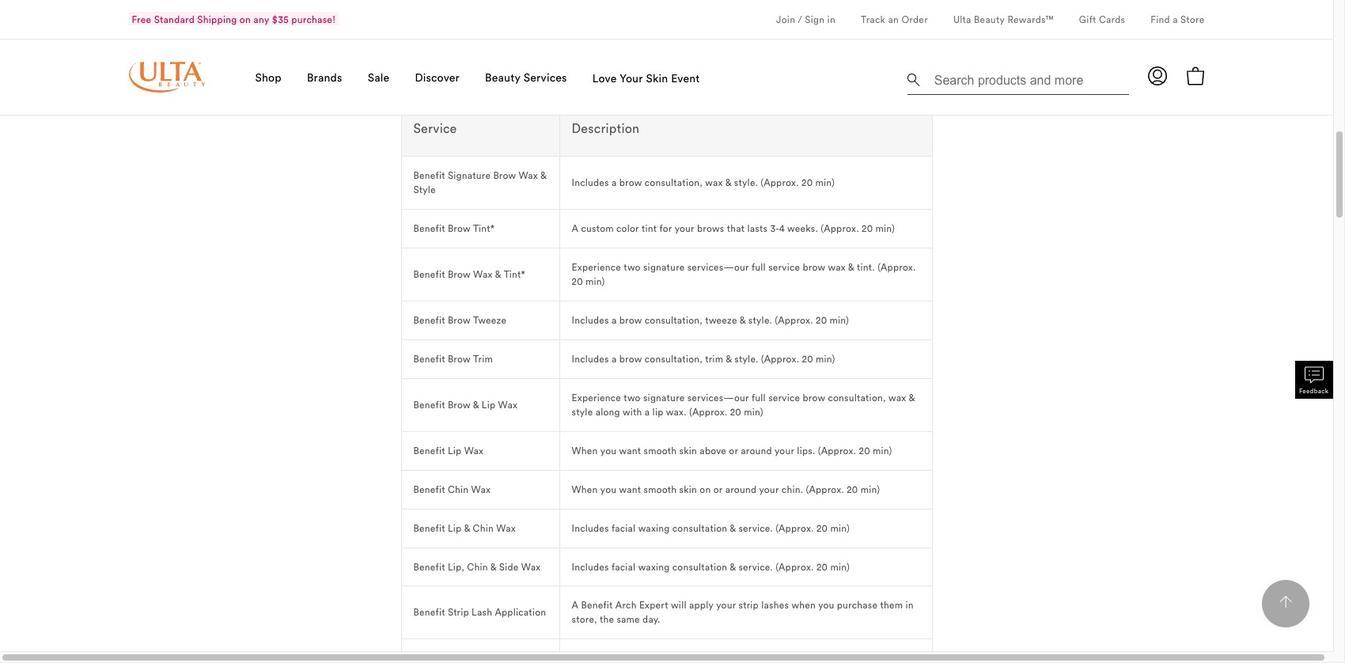 Task type: vqa. For each thing, say whether or not it's contained in the screenshot.


Task type: locate. For each thing, give the bounding box(es) containing it.
apply
[[689, 599, 714, 611]]

(approx. up when
[[776, 561, 814, 572]]

cards
[[1099, 13, 1125, 25]]

(approx. right tint.
[[878, 261, 916, 273]]

0 vertical spatial beauty
[[974, 13, 1005, 25]]

2 vertical spatial lip
[[448, 522, 462, 534]]

2 two from the top
[[624, 391, 641, 403]]

two up with
[[624, 391, 641, 403]]

includes for benefit lip, chin & side wax
[[572, 561, 609, 572]]

1 smooth from the top
[[644, 444, 677, 456]]

wax up benefit lip & chin wax
[[471, 483, 491, 495]]

benefit down benefit brow tweeze
[[413, 353, 445, 364]]

full down lasts
[[752, 261, 766, 273]]

1 service. from the top
[[739, 522, 773, 534]]

messages bubble square menu image
[[1305, 365, 1324, 384]]

0 vertical spatial service.
[[739, 522, 773, 534]]

brow
[[493, 169, 516, 181], [448, 222, 471, 234], [448, 268, 471, 280], [448, 314, 471, 326], [448, 353, 471, 364], [448, 398, 471, 410]]

0 horizontal spatial on
[[240, 13, 251, 25]]

0 vertical spatial facial
[[612, 522, 636, 534]]

(approx. right the wax.
[[689, 406, 727, 417]]

experience for 20
[[572, 261, 621, 273]]

2 facial from the top
[[612, 561, 636, 572]]

0 vertical spatial experience
[[572, 261, 621, 273]]

tweeze
[[705, 314, 737, 326]]

1 vertical spatial or
[[713, 483, 723, 495]]

benefit up benefit lip wax
[[413, 398, 445, 410]]

experience up the along
[[572, 391, 621, 403]]

service. up strip
[[739, 561, 773, 572]]

1 horizontal spatial beauty
[[974, 13, 1005, 25]]

0 items in bag image
[[1186, 66, 1205, 85]]

chin.
[[782, 483, 803, 495]]

0 horizontal spatial wax
[[705, 176, 723, 188]]

application
[[495, 606, 546, 618]]

custom
[[581, 222, 614, 234]]

standard
[[154, 13, 195, 25]]

wax inside experience two signature services—our full service brow wax & tint. (approx. 20 min)
[[828, 261, 846, 273]]

0 vertical spatial style.
[[734, 176, 758, 188]]

0 vertical spatial skin
[[679, 444, 697, 456]]

0 horizontal spatial beauty
[[485, 70, 521, 84]]

full up when you want smooth skin above or around your lips. (approx. 20 min)
[[752, 391, 766, 403]]

experience inside experience two signature services—our full service brow consultation, wax & style along with a lip wax. (approx. 20 min)
[[572, 391, 621, 403]]

benefit for benefit brow wax & tint*
[[413, 268, 445, 280]]

signature down for
[[643, 261, 685, 273]]

1 vertical spatial around
[[725, 483, 757, 495]]

any
[[253, 13, 269, 25]]

1 vertical spatial includes facial waxing consultation & service. (approx. 20 min)
[[572, 561, 850, 572]]

1 vertical spatial services—our
[[687, 391, 749, 403]]

shop button
[[255, 39, 282, 116]]

1 waxing from the top
[[638, 522, 670, 534]]

find
[[1151, 13, 1170, 25]]

brow for includes a brow consultation, wax & style. (approx. 20 min)
[[619, 176, 642, 188]]

wax.
[[666, 406, 687, 417]]

includes a brow consultation, tweeze & style. (approx. 20 min)
[[572, 314, 849, 326]]

your left strip
[[716, 599, 736, 611]]

benefit down "benefit brow tint*"
[[413, 268, 445, 280]]

full for consultation,
[[752, 391, 766, 403]]

a custom color tint for your brows that lasts 3-4 weeks. (approx. 20 min)
[[572, 222, 895, 234]]

(approx. down experience two signature services—our full service brow wax & tint. (approx. 20 min)
[[775, 314, 813, 326]]

1 want from the top
[[619, 444, 641, 456]]

chin right lip,
[[467, 561, 488, 572]]

includes
[[572, 176, 609, 188], [572, 314, 609, 326], [572, 353, 609, 364], [572, 522, 609, 534], [572, 561, 609, 572]]

lip
[[652, 406, 663, 417]]

a inside experience two signature services—our full service brow consultation, wax & style along with a lip wax. (approx. 20 min)
[[645, 406, 650, 417]]

1 vertical spatial facial
[[612, 561, 636, 572]]

services—our down trim
[[687, 391, 749, 403]]

wax up tweeze
[[473, 268, 493, 280]]

experience down custom
[[572, 261, 621, 273]]

full inside experience two signature services—our full service brow wax & tint. (approx. 20 min)
[[752, 261, 766, 273]]

consultation, for trim
[[645, 353, 703, 364]]

in
[[827, 13, 835, 25], [906, 599, 914, 611]]

two for with
[[624, 391, 641, 403]]

lip
[[482, 398, 496, 410], [448, 444, 462, 456], [448, 522, 462, 534]]

consultation up apply
[[672, 561, 727, 572]]

1 vertical spatial chin
[[473, 522, 494, 534]]

5 includes from the top
[[572, 561, 609, 572]]

2 smooth from the top
[[644, 483, 677, 495]]

0 vertical spatial when
[[572, 444, 598, 456]]

signature for min)
[[643, 261, 685, 273]]

(approx. right weeks.
[[821, 222, 859, 234]]

2 full from the top
[[752, 391, 766, 403]]

1 vertical spatial signature
[[643, 391, 685, 403]]

two down color
[[624, 261, 641, 273]]

1 vertical spatial service.
[[739, 561, 773, 572]]

or right above
[[729, 444, 738, 456]]

includes facial waxing consultation & service. (approx. 20 min) down when you want smooth skin on or around your chin. (approx. 20 min)
[[572, 522, 850, 534]]

&
[[540, 169, 547, 181], [725, 176, 732, 188], [848, 261, 854, 273], [495, 268, 501, 280], [739, 314, 746, 326], [725, 353, 732, 364], [908, 391, 915, 403], [473, 398, 479, 410], [464, 522, 470, 534], [730, 522, 736, 534], [490, 561, 497, 572], [730, 561, 736, 572]]

0 horizontal spatial tint*
[[473, 222, 495, 234]]

1 vertical spatial want
[[619, 483, 641, 495]]

1 includes from the top
[[572, 176, 609, 188]]

services—our inside experience two signature services—our full service brow wax & tint. (approx. 20 min)
[[687, 261, 749, 273]]

1 vertical spatial beauty
[[485, 70, 521, 84]]

services—our
[[687, 261, 749, 273], [687, 391, 749, 403]]

benefit down benefit chin wax
[[413, 522, 445, 534]]

2 horizontal spatial wax
[[889, 391, 906, 403]]

2 vertical spatial style.
[[734, 353, 758, 364]]

2 vertical spatial wax
[[889, 391, 906, 403]]

you for when you want smooth skin above or around your lips. (approx. 20 min)
[[600, 444, 617, 456]]

beauty left services
[[485, 70, 521, 84]]

two inside experience two signature services—our full service brow wax & tint. (approx. 20 min)
[[624, 261, 641, 273]]

when
[[791, 599, 816, 611]]

4 includes from the top
[[572, 522, 609, 534]]

(approx. up experience two signature services—our full service brow consultation, wax & style along with a lip wax. (approx. 20 min)
[[761, 353, 799, 364]]

2 consultation from the top
[[672, 561, 727, 572]]

lip up lip,
[[448, 522, 462, 534]]

1 vertical spatial wax
[[828, 261, 846, 273]]

1 services—our from the top
[[687, 261, 749, 273]]

service inside experience two signature services—our full service brow wax & tint. (approx. 20 min)
[[768, 261, 800, 273]]

1 vertical spatial two
[[624, 391, 641, 403]]

benefit down style
[[413, 222, 445, 234]]

brow left the trim
[[448, 353, 471, 364]]

services—our for with
[[687, 391, 749, 403]]

brow down benefit brow trim
[[448, 398, 471, 410]]

brow left tweeze
[[448, 314, 471, 326]]

a for includes a brow consultation, wax & style. (approx. 20 min)
[[612, 176, 617, 188]]

0 vertical spatial or
[[729, 444, 738, 456]]

skin for above
[[679, 444, 697, 456]]

2 waxing from the top
[[638, 561, 670, 572]]

0 vertical spatial includes facial waxing consultation & service. (approx. 20 min)
[[572, 522, 850, 534]]

style. right trim
[[734, 353, 758, 364]]

0 vertical spatial two
[[624, 261, 641, 273]]

2 a from the top
[[572, 599, 579, 611]]

beauty right ulta
[[974, 13, 1005, 25]]

brow up benefit brow tweeze
[[448, 268, 471, 280]]

1 vertical spatial a
[[572, 599, 579, 611]]

0 vertical spatial you
[[600, 444, 617, 456]]

0 vertical spatial want
[[619, 444, 641, 456]]

2 want from the top
[[619, 483, 641, 495]]

1 horizontal spatial on
[[700, 483, 711, 495]]

tint* down benefit signature brow wax & style
[[473, 222, 495, 234]]

1 full from the top
[[752, 261, 766, 273]]

services—our down brows
[[687, 261, 749, 273]]

brow inside benefit signature brow wax & style
[[493, 169, 516, 181]]

benefit lip, chin & side wax
[[413, 561, 541, 572]]

track an order
[[861, 13, 928, 25]]

wax right signature
[[519, 169, 538, 181]]

1 vertical spatial lip
[[448, 444, 462, 456]]

full inside experience two signature services—our full service brow consultation, wax & style along with a lip wax. (approx. 20 min)
[[752, 391, 766, 403]]

1 vertical spatial you
[[600, 483, 617, 495]]

benefit up style
[[413, 169, 445, 181]]

a inside the a benefit arch expert will apply your strip lashes when you purchase them in store, the same day.
[[572, 599, 579, 611]]

includes a brow consultation, trim & style. (approx. 20 min)
[[572, 353, 835, 364]]

chin up benefit lip & chin wax
[[448, 483, 469, 495]]

benefit inside benefit signature brow wax & style
[[413, 169, 445, 181]]

along
[[595, 406, 620, 417]]

1 service from the top
[[768, 261, 800, 273]]

2 signature from the top
[[643, 391, 685, 403]]

signature inside experience two signature services—our full service brow wax & tint. (approx. 20 min)
[[643, 261, 685, 273]]

1 vertical spatial consultation
[[672, 561, 727, 572]]

1 vertical spatial smooth
[[644, 483, 677, 495]]

1 vertical spatial skin
[[679, 483, 697, 495]]

1 vertical spatial waxing
[[638, 561, 670, 572]]

skin down when you want smooth skin above or around your lips. (approx. 20 min)
[[679, 483, 697, 495]]

benefit for benefit signature brow wax & style
[[413, 169, 445, 181]]

1 includes facial waxing consultation & service. (approx. 20 min) from the top
[[572, 522, 850, 534]]

2 includes from the top
[[572, 314, 609, 326]]

0 horizontal spatial in
[[827, 13, 835, 25]]

0 vertical spatial in
[[827, 13, 835, 25]]

experience
[[572, 261, 621, 273], [572, 391, 621, 403]]

a for a custom color tint for your brows that lasts 3-4 weeks. (approx. 20 min)
[[572, 222, 579, 234]]

service.
[[739, 522, 773, 534], [739, 561, 773, 572]]

consultation for benefit lip, chin & side wax
[[672, 561, 727, 572]]

signature up lip
[[643, 391, 685, 403]]

beauty services button
[[485, 39, 567, 116]]

experience inside experience two signature services—our full service brow wax & tint. (approx. 20 min)
[[572, 261, 621, 273]]

wax inside benefit signature brow wax & style
[[519, 169, 538, 181]]

sale
[[368, 70, 390, 84]]

20 inside experience two signature services—our full service brow wax & tint. (approx. 20 min)
[[572, 275, 583, 287]]

0 vertical spatial a
[[572, 222, 579, 234]]

experience for along
[[572, 391, 621, 403]]

includes facial waxing consultation & service. (approx. 20 min) for benefit lip & chin wax
[[572, 522, 850, 534]]

2 services—our from the top
[[687, 391, 749, 403]]

1 consultation from the top
[[672, 522, 727, 534]]

1 horizontal spatial wax
[[828, 261, 846, 273]]

includes facial waxing consultation & service. (approx. 20 min) up apply
[[572, 561, 850, 572]]

1 two from the top
[[624, 261, 641, 273]]

or
[[729, 444, 738, 456], [713, 483, 723, 495]]

1 vertical spatial full
[[752, 391, 766, 403]]

0 vertical spatial services—our
[[687, 261, 749, 273]]

benefit up the
[[581, 599, 613, 611]]

want
[[619, 444, 641, 456], [619, 483, 641, 495]]

in right sign
[[827, 13, 835, 25]]

brow inside experience two signature services—our full service brow wax & tint. (approx. 20 min)
[[803, 261, 825, 273]]

2 service from the top
[[768, 391, 800, 403]]

benefit for benefit lip wax
[[413, 444, 445, 456]]

0 vertical spatial service
[[768, 261, 800, 273]]

(approx. up 4 on the right top
[[761, 176, 799, 188]]

full
[[752, 261, 766, 273], [752, 391, 766, 403]]

service down 4 on the right top
[[768, 261, 800, 273]]

& inside benefit signature brow wax & style
[[540, 169, 547, 181]]

2 skin from the top
[[679, 483, 697, 495]]

service. for benefit lip & chin wax
[[739, 522, 773, 534]]

lips.
[[797, 444, 815, 456]]

skin left above
[[679, 444, 697, 456]]

includes for benefit signature brow wax & style
[[572, 176, 609, 188]]

1 vertical spatial in
[[906, 599, 914, 611]]

when you want smooth skin on or around your chin. (approx. 20 min)
[[572, 483, 880, 495]]

1 signature from the top
[[643, 261, 685, 273]]

tint* up tweeze
[[504, 268, 525, 280]]

or for on
[[713, 483, 723, 495]]

0 vertical spatial consultation
[[672, 522, 727, 534]]

on left 'any'
[[240, 13, 251, 25]]

a inside "link"
[[1173, 13, 1178, 25]]

or for above
[[729, 444, 738, 456]]

your
[[620, 71, 643, 85]]

signature
[[643, 261, 685, 273], [643, 391, 685, 403]]

wax
[[519, 169, 538, 181], [473, 268, 493, 280], [498, 398, 518, 410], [464, 444, 484, 456], [471, 483, 491, 495], [496, 522, 516, 534], [521, 561, 541, 572]]

free
[[132, 13, 151, 25]]

1 when from the top
[[572, 444, 598, 456]]

includes for benefit brow trim
[[572, 353, 609, 364]]

beauty
[[974, 13, 1005, 25], [485, 70, 521, 84]]

in right them
[[906, 599, 914, 611]]

around right above
[[741, 444, 772, 456]]

consultation, inside experience two signature services—our full service brow consultation, wax & style along with a lip wax. (approx. 20 min)
[[828, 391, 886, 403]]

2 vertical spatial chin
[[467, 561, 488, 572]]

skin
[[679, 444, 697, 456], [679, 483, 697, 495]]

2 when from the top
[[572, 483, 598, 495]]

service
[[768, 261, 800, 273], [768, 391, 800, 403]]

style. up that
[[734, 176, 758, 188]]

a for includes a brow consultation, tweeze & style. (approx. 20 min)
[[612, 314, 617, 326]]

weeks.
[[787, 222, 818, 234]]

None search field
[[907, 60, 1129, 98]]

1 horizontal spatial in
[[906, 599, 914, 611]]

benefit for benefit lip, chin & side wax
[[413, 561, 445, 572]]

3 includes from the top
[[572, 353, 609, 364]]

20 inside experience two signature services—our full service brow consultation, wax & style along with a lip wax. (approx. 20 min)
[[730, 406, 741, 417]]

smooth for above
[[644, 444, 677, 456]]

Search products and more search field
[[932, 63, 1124, 91]]

20
[[802, 176, 813, 188], [862, 222, 873, 234], [572, 275, 583, 287], [816, 314, 827, 326], [802, 353, 813, 364], [730, 406, 741, 417], [859, 444, 870, 456], [847, 483, 858, 495], [816, 522, 828, 534], [816, 561, 828, 572]]

event
[[671, 71, 700, 85]]

1 experience from the top
[[572, 261, 621, 273]]

lip up benefit chin wax
[[448, 444, 462, 456]]

min) inside experience two signature services—our full service brow wax & tint. (approx. 20 min)
[[585, 275, 605, 287]]

benefit up benefit brow trim
[[413, 314, 445, 326]]

benefit for benefit brow tint*
[[413, 222, 445, 234]]

chin up benefit lip, chin & side wax
[[473, 522, 494, 534]]

consultation, for wax
[[645, 176, 703, 188]]

signature inside experience two signature services—our full service brow consultation, wax & style along with a lip wax. (approx. 20 min)
[[643, 391, 685, 403]]

gift
[[1079, 13, 1096, 25]]

2 experience from the top
[[572, 391, 621, 403]]

service. for benefit lip, chin & side wax
[[739, 561, 773, 572]]

waxing
[[638, 522, 670, 534], [638, 561, 670, 572]]

includes facial waxing consultation & service. (approx. 20 min) for benefit lip, chin & side wax
[[572, 561, 850, 572]]

1 horizontal spatial tint*
[[504, 268, 525, 280]]

a left custom
[[572, 222, 579, 234]]

on
[[240, 13, 251, 25], [700, 483, 711, 495]]

smooth
[[644, 444, 677, 456], [644, 483, 677, 495]]

0 vertical spatial on
[[240, 13, 251, 25]]

brow for includes a brow consultation, tweeze & style. (approx. 20 min)
[[619, 314, 642, 326]]

benefit left lip,
[[413, 561, 445, 572]]

2 includes facial waxing consultation & service. (approx. 20 min) from the top
[[572, 561, 850, 572]]

brow right signature
[[493, 169, 516, 181]]

1 vertical spatial style.
[[748, 314, 772, 326]]

shipping
[[197, 13, 237, 25]]

benefit up benefit chin wax
[[413, 444, 445, 456]]

1 vertical spatial when
[[572, 483, 598, 495]]

go to ulta beauty homepage image
[[129, 62, 205, 93]]

0 vertical spatial smooth
[[644, 444, 677, 456]]

min)
[[815, 176, 835, 188], [875, 222, 895, 234], [585, 275, 605, 287], [830, 314, 849, 326], [816, 353, 835, 364], [744, 406, 763, 417], [873, 444, 892, 456], [861, 483, 880, 495], [830, 522, 850, 534], [830, 561, 850, 572]]

store
[[1180, 13, 1205, 25]]

a for find a store
[[1173, 13, 1178, 25]]

service. down when you want smooth skin on or around your chin. (approx. 20 min)
[[739, 522, 773, 534]]

two inside experience two signature services—our full service brow consultation, wax & style along with a lip wax. (approx. 20 min)
[[624, 391, 641, 403]]

join
[[776, 13, 795, 25]]

1 horizontal spatial or
[[729, 444, 738, 456]]

lip down the trim
[[482, 398, 496, 410]]

1 skin from the top
[[679, 444, 697, 456]]

brow up benefit brow wax & tint*
[[448, 222, 471, 234]]

consultation down when you want smooth skin on or around your chin. (approx. 20 min)
[[672, 522, 727, 534]]

2 service. from the top
[[739, 561, 773, 572]]

on down above
[[700, 483, 711, 495]]

0 horizontal spatial or
[[713, 483, 723, 495]]

service for wax
[[768, 261, 800, 273]]

style.
[[734, 176, 758, 188], [748, 314, 772, 326], [734, 353, 758, 364]]

gift cards link
[[1079, 13, 1125, 28]]

benefit left strip
[[413, 606, 445, 618]]

facial
[[612, 522, 636, 534], [612, 561, 636, 572]]

or down above
[[713, 483, 723, 495]]

0 vertical spatial full
[[752, 261, 766, 273]]

1 a from the top
[[572, 222, 579, 234]]

wax
[[705, 176, 723, 188], [828, 261, 846, 273], [889, 391, 906, 403]]

expert
[[639, 599, 668, 611]]

a up the store,
[[572, 599, 579, 611]]

style. right the 'tweeze'
[[748, 314, 772, 326]]

service up lips.
[[768, 391, 800, 403]]

service inside experience two signature services—our full service brow consultation, wax & style along with a lip wax. (approx. 20 min)
[[768, 391, 800, 403]]

services—our inside experience two signature services—our full service brow consultation, wax & style along with a lip wax. (approx. 20 min)
[[687, 391, 749, 403]]

waxing for benefit lip & chin wax
[[638, 522, 670, 534]]

0 vertical spatial around
[[741, 444, 772, 456]]

for
[[659, 222, 672, 234]]

1 facial from the top
[[612, 522, 636, 534]]

2 vertical spatial you
[[818, 599, 834, 611]]

you
[[600, 444, 617, 456], [600, 483, 617, 495], [818, 599, 834, 611]]

0 vertical spatial waxing
[[638, 522, 670, 534]]

lip for &
[[448, 522, 462, 534]]

1 vertical spatial experience
[[572, 391, 621, 403]]

two for min)
[[624, 261, 641, 273]]

brow
[[619, 176, 642, 188], [803, 261, 825, 273], [619, 314, 642, 326], [619, 353, 642, 364], [803, 391, 825, 403]]

consultation, for tweeze
[[645, 314, 703, 326]]

consultation for benefit lip & chin wax
[[672, 522, 727, 534]]

benefit down benefit lip wax
[[413, 483, 445, 495]]

0 vertical spatial signature
[[643, 261, 685, 273]]

services
[[524, 70, 567, 84]]

1 vertical spatial service
[[768, 391, 800, 403]]

around down when you want smooth skin above or around your lips. (approx. 20 min)
[[725, 483, 757, 495]]

consultation
[[672, 522, 727, 534], [672, 561, 727, 572]]



Task type: describe. For each thing, give the bounding box(es) containing it.
(approx. right lips.
[[818, 444, 856, 456]]

waxing for benefit lip, chin & side wax
[[638, 561, 670, 572]]

service for consultation,
[[768, 391, 800, 403]]

3-
[[770, 222, 779, 234]]

brows
[[697, 222, 724, 234]]

will
[[671, 599, 687, 611]]

join / sign in
[[776, 13, 835, 25]]

benefit brow & lip wax
[[413, 398, 518, 410]]

track
[[861, 13, 886, 25]]

purchase
[[837, 599, 878, 611]]

join / sign in button
[[776, 0, 835, 39]]

includes for benefit brow tweeze
[[572, 314, 609, 326]]

4
[[779, 222, 785, 234]]

0 vertical spatial lip
[[482, 398, 496, 410]]

benefit strip lash application
[[413, 606, 546, 618]]

wax inside experience two signature services—our full service brow consultation, wax & style along with a lip wax. (approx. 20 min)
[[889, 391, 906, 403]]

service
[[413, 120, 457, 136]]

back to top image
[[1279, 596, 1292, 609]]

lip,
[[448, 561, 464, 572]]

experience two signature services—our full service brow wax & tint. (approx. 20 min)
[[572, 261, 916, 287]]

gift cards
[[1079, 13, 1125, 25]]

love your skin event link
[[592, 71, 700, 87]]

smooth for on
[[644, 483, 677, 495]]

an
[[888, 13, 899, 25]]

when you want smooth skin above or around your lips. (approx. 20 min)
[[572, 444, 892, 456]]

wax right "side"
[[521, 561, 541, 572]]

lasts
[[747, 222, 768, 234]]

strip
[[448, 606, 469, 618]]

color
[[616, 222, 639, 234]]

benefit inside the a benefit arch expert will apply your strip lashes when you purchase them in store, the same day.
[[581, 599, 613, 611]]

min) inside experience two signature services—our full service brow consultation, wax & style along with a lip wax. (approx. 20 min)
[[744, 406, 763, 417]]

style
[[572, 406, 593, 417]]

order
[[901, 13, 928, 25]]

a for a benefit arch expert will apply your strip lashes when you purchase them in store, the same day.
[[572, 599, 579, 611]]

brow inside experience two signature services—our full service brow consultation, wax & style along with a lip wax. (approx. 20 min)
[[803, 391, 825, 403]]

style
[[413, 183, 436, 195]]

0 vertical spatial wax
[[705, 176, 723, 188]]

signature
[[448, 169, 491, 181]]

1 vertical spatial on
[[700, 483, 711, 495]]

wax up benefit chin wax
[[464, 444, 484, 456]]

brow for includes a brow consultation, trim & style. (approx. 20 min)
[[619, 353, 642, 364]]

brands button
[[307, 39, 342, 116]]

includes for benefit lip & chin wax
[[572, 522, 609, 534]]

rewards™
[[1008, 13, 1054, 25]]

1 vertical spatial tint*
[[504, 268, 525, 280]]

lashes
[[761, 599, 789, 611]]

want for when you want smooth skin on or around your chin. (approx. 20 min)
[[619, 483, 641, 495]]

trim
[[705, 353, 723, 364]]

log in to your ulta account image
[[1148, 66, 1167, 85]]

(approx. inside experience two signature services—our full service brow wax & tint. (approx. 20 min)
[[878, 261, 916, 273]]

with
[[623, 406, 642, 417]]

skin
[[646, 71, 668, 85]]

store,
[[572, 614, 597, 625]]

free standard shipping on any $35 purchase!
[[132, 13, 336, 25]]

them
[[880, 599, 903, 611]]

benefit brow wax & tint*
[[413, 268, 525, 280]]

description
[[572, 120, 640, 136]]

full for wax
[[752, 261, 766, 273]]

you inside the a benefit arch expert will apply your strip lashes when you purchase them in store, the same day.
[[818, 599, 834, 611]]

style. for tweeze
[[748, 314, 772, 326]]

in inside the a benefit arch expert will apply your strip lashes when you purchase them in store, the same day.
[[906, 599, 914, 611]]

brow for tweeze
[[448, 314, 471, 326]]

trim
[[473, 353, 493, 364]]

in inside join / sign in button
[[827, 13, 835, 25]]

/
[[798, 13, 802, 25]]

above
[[700, 444, 726, 456]]

facial for benefit lip & chin wax
[[612, 522, 636, 534]]

arch
[[615, 599, 637, 611]]

same
[[617, 614, 640, 625]]

$35
[[272, 13, 289, 25]]

services—our for min)
[[687, 261, 749, 273]]

brow for trim
[[448, 353, 471, 364]]

0 vertical spatial tint*
[[473, 222, 495, 234]]

feedback
[[1299, 386, 1329, 394]]

discover button
[[415, 39, 460, 116]]

find a store
[[1151, 13, 1205, 25]]

your left chin.
[[759, 483, 779, 495]]

benefit chin wax
[[413, 483, 491, 495]]

brow for &
[[448, 398, 471, 410]]

benefit lip wax
[[413, 444, 484, 456]]

lash
[[472, 606, 492, 618]]

track an order link
[[861, 13, 928, 28]]

discover
[[415, 70, 460, 84]]

side
[[499, 561, 519, 572]]

benefit for benefit chin wax
[[413, 483, 445, 495]]

around for on
[[725, 483, 757, 495]]

benefit for benefit brow tweeze
[[413, 314, 445, 326]]

brow for wax
[[448, 268, 471, 280]]

the
[[600, 614, 614, 625]]

when for when you want smooth skin on or around your chin. (approx. 20 min)
[[572, 483, 598, 495]]

(approx. down chin.
[[776, 522, 814, 534]]

facial for benefit lip, chin & side wax
[[612, 561, 636, 572]]

style. for wax
[[734, 176, 758, 188]]

that
[[727, 222, 745, 234]]

signature for with
[[643, 391, 685, 403]]

you for when you want smooth skin on or around your chin. (approx. 20 min)
[[600, 483, 617, 495]]

benefit for benefit brow & lip wax
[[413, 398, 445, 410]]

love your skin event
[[592, 71, 700, 85]]

your left lips.
[[775, 444, 794, 456]]

benefit for benefit lip & chin wax
[[413, 522, 445, 534]]

around for above
[[741, 444, 772, 456]]

tweeze
[[473, 314, 506, 326]]

benefit for benefit strip lash application
[[413, 606, 445, 618]]

find a store link
[[1151, 13, 1205, 28]]

a benefit arch expert will apply your strip lashes when you purchase them in store, the same day.
[[572, 599, 914, 625]]

experience two signature services—our full service brow consultation, wax & style along with a lip wax. (approx. 20 min)
[[572, 391, 915, 417]]

love
[[592, 71, 617, 85]]

benefit brow tint*
[[413, 222, 495, 234]]

ulta beauty rewards™
[[953, 13, 1054, 25]]

0 vertical spatial chin
[[448, 483, 469, 495]]

wax left the style
[[498, 398, 518, 410]]

benefit signature brow wax & style
[[413, 169, 547, 195]]

sale button
[[368, 39, 390, 116]]

(approx. inside experience two signature services—our full service brow consultation, wax & style along with a lip wax. (approx. 20 min)
[[689, 406, 727, 417]]

sign
[[805, 13, 825, 25]]

ulta beauty rewards™ button
[[953, 0, 1054, 39]]

your right for
[[675, 222, 694, 234]]

wax up "side"
[[496, 522, 516, 534]]

& inside experience two signature services—our full service brow consultation, wax & style along with a lip wax. (approx. 20 min)
[[908, 391, 915, 403]]

benefit for benefit brow trim
[[413, 353, 445, 364]]

tint.
[[857, 261, 875, 273]]

strip
[[739, 599, 759, 611]]

ulta
[[953, 13, 971, 25]]

brands
[[307, 70, 342, 84]]

your inside the a benefit arch expert will apply your strip lashes when you purchase them in store, the same day.
[[716, 599, 736, 611]]

want for when you want smooth skin above or around your lips. (approx. 20 min)
[[619, 444, 641, 456]]

includes a brow consultation, wax & style. (approx. 20 min)
[[572, 176, 835, 188]]

brow for tint*
[[448, 222, 471, 234]]

lip for wax
[[448, 444, 462, 456]]

shop
[[255, 70, 282, 84]]

& inside experience two signature services—our full service brow wax & tint. (approx. 20 min)
[[848, 261, 854, 273]]

(approx. right chin.
[[806, 483, 844, 495]]

when for when you want smooth skin above or around your lips. (approx. 20 min)
[[572, 444, 598, 456]]

benefit lip & chin wax
[[413, 522, 516, 534]]

purchase!
[[291, 13, 336, 25]]

skin for on
[[679, 483, 697, 495]]

a for includes a brow consultation, trim & style. (approx. 20 min)
[[612, 353, 617, 364]]

benefit brow trim
[[413, 353, 493, 364]]

style. for trim
[[734, 353, 758, 364]]



